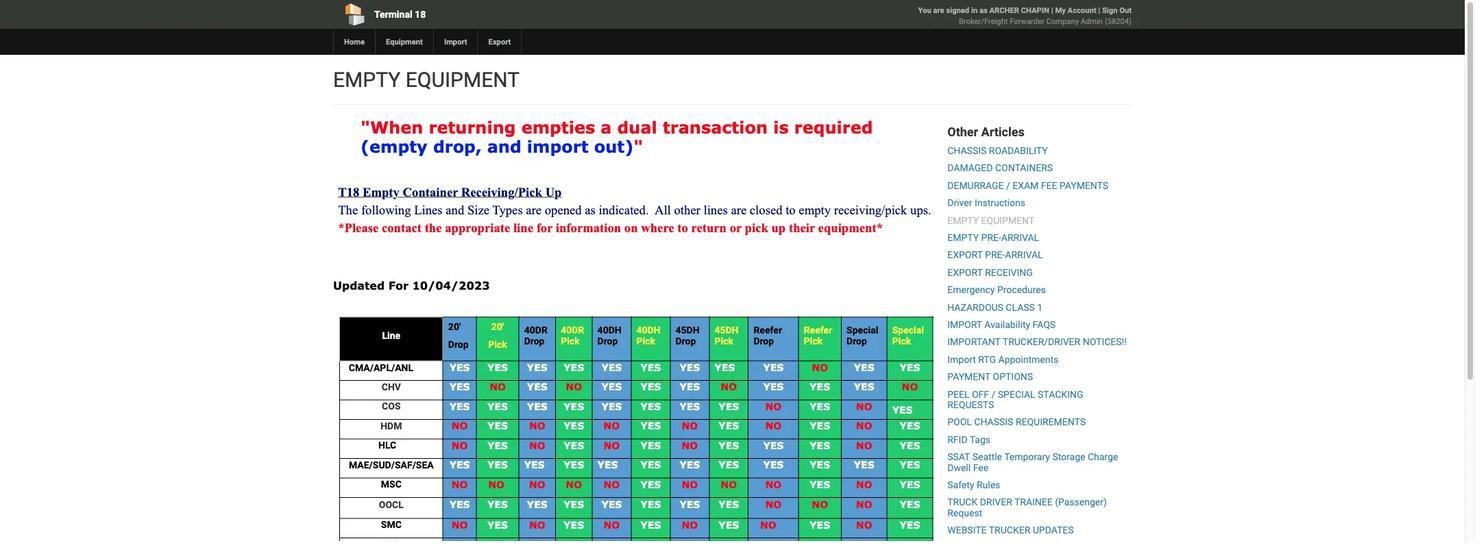 Task type: vqa. For each thing, say whether or not it's contained in the screenshot.
EXCEL LINK
no



Task type: describe. For each thing, give the bounding box(es) containing it.
broker/freight
[[959, 17, 1008, 26]]

forwarder
[[1010, 17, 1045, 26]]

empty
[[363, 185, 400, 199]]

hazardous
[[948, 302, 1004, 313]]

special
[[998, 389, 1036, 400]]

hdm
[[381, 421, 402, 432]]

msc
[[381, 479, 402, 491]]

or
[[730, 221, 742, 235]]

appointments
[[999, 354, 1059, 365]]

import availability faqs link
[[948, 319, 1056, 331]]

drop for special drop
[[847, 336, 867, 347]]

2 | from the left
[[1099, 6, 1100, 15]]

1 vertical spatial pre-
[[985, 250, 1005, 261]]

import
[[948, 319, 982, 331]]

2 vertical spatial empty
[[948, 232, 979, 244]]

drop,
[[433, 136, 482, 156]]

roadability
[[989, 145, 1048, 157]]

pick for reefer pick
[[804, 336, 823, 347]]

(empty
[[361, 136, 428, 156]]

1 horizontal spatial to
[[786, 203, 796, 217]]

45dh for drop
[[676, 325, 700, 336]]

trucker/driver
[[1003, 337, 1081, 348]]

home
[[344, 37, 365, 46]]

reefer for pick
[[804, 325, 833, 336]]

damaged
[[948, 163, 993, 174]]

40dr drop
[[524, 325, 548, 347]]

equipment
[[386, 37, 423, 46]]

updates
[[1033, 525, 1074, 536]]

contact
[[382, 221, 422, 235]]

10/04/2023
[[412, 279, 490, 292]]

special for drop
[[847, 325, 879, 336]]

empty
[[799, 203, 831, 217]]

rfid tags link
[[948, 434, 991, 446]]

following
[[361, 203, 411, 217]]

cma/apl/anl yes
[[349, 362, 434, 374]]

seattle
[[973, 452, 1002, 463]]

line
[[382, 330, 401, 342]]

pool
[[948, 417, 972, 428]]

pool chassis requirements link
[[948, 417, 1086, 428]]

where
[[641, 221, 674, 235]]

pick for 40dr pick
[[561, 336, 580, 347]]

0 horizontal spatial are
[[526, 203, 542, 217]]

1 horizontal spatial are
[[731, 203, 747, 217]]

hlc
[[345, 440, 396, 452]]

all
[[655, 203, 671, 217]]

sign
[[1102, 6, 1118, 15]]

dual
[[617, 117, 657, 137]]

2 export from the top
[[948, 267, 983, 278]]

1 export from the top
[[948, 250, 983, 261]]

trucker
[[989, 525, 1031, 536]]

1 | from the left
[[1052, 6, 1053, 15]]

website
[[948, 525, 987, 536]]

requirements
[[1016, 417, 1086, 428]]

peel
[[948, 389, 970, 400]]

pick for 45dh pick
[[715, 336, 734, 347]]

"when returning empties a dual transaction is required (empty drop, and import out) "
[[361, 117, 873, 156]]

the
[[425, 221, 442, 235]]

40dh for pick
[[637, 325, 661, 336]]

the
[[338, 203, 358, 217]]

signed
[[946, 6, 970, 15]]

import inside other articles chassis roadability damaged containers demurrage / exam fee payments driver instructions empty equipment empty pre-arrival export pre-arrival export receiving emergency procedures hazardous class 1 import availability faqs important trucker/driver notices!! import rtg appointments payment options peel off / special stacking requests pool chassis requirements rfid tags ssat seattle temporary storage charge dwell fee safety rules truck driver trainee (passenger) request website trucker updates
[[948, 354, 976, 365]]

1 vertical spatial arrival
[[1005, 250, 1043, 261]]

reefer drop
[[754, 325, 787, 347]]

requests
[[948, 400, 994, 411]]

trainee
[[1015, 497, 1053, 508]]

special pick
[[892, 325, 924, 347]]

safety rules link
[[948, 480, 1001, 491]]

import link
[[433, 29, 478, 55]]

emergency procedures link
[[948, 285, 1046, 296]]

20' for 20' pick
[[491, 321, 504, 333]]

1 vertical spatial chassis
[[974, 417, 1014, 428]]

updated
[[333, 279, 385, 292]]

ssat
[[948, 452, 970, 463]]

truck driver trainee (passenger) request link
[[948, 497, 1107, 519]]

40dr pick
[[561, 325, 584, 347]]

(58204)
[[1105, 17, 1132, 26]]

receiving
[[985, 267, 1033, 278]]

returning
[[429, 117, 516, 137]]

driver
[[980, 497, 1012, 508]]

containers
[[995, 163, 1053, 174]]

empties
[[522, 117, 595, 137]]

1 vertical spatial /
[[992, 389, 996, 400]]

reefer for drop
[[754, 325, 782, 336]]

demurrage / exam fee payments link
[[948, 180, 1109, 191]]

1 vertical spatial empty
[[948, 215, 979, 226]]

important
[[948, 337, 1001, 348]]

procedures
[[997, 285, 1046, 296]]

for
[[388, 279, 409, 292]]

on
[[624, 221, 638, 235]]

special for pick
[[892, 325, 924, 336]]

export pre-arrival link
[[948, 250, 1043, 261]]

up
[[545, 185, 562, 199]]

payment
[[948, 372, 991, 383]]

request
[[948, 508, 983, 519]]

fee
[[1041, 180, 1057, 191]]

0 vertical spatial arrival
[[1002, 232, 1039, 244]]

45dh pick
[[715, 325, 739, 347]]

and inside "when returning empties a dual transaction is required (empty drop, and import out) "
[[487, 136, 522, 156]]

45dh drop
[[676, 325, 700, 347]]



Task type: locate. For each thing, give the bounding box(es) containing it.
tags
[[970, 434, 991, 446]]

and
[[487, 136, 522, 156], [446, 203, 464, 217]]

reefer pick
[[804, 325, 833, 347]]

2 40dh from the left
[[637, 325, 661, 336]]

payments
[[1060, 180, 1109, 191]]

0 vertical spatial and
[[487, 136, 522, 156]]

40dr for pick
[[561, 325, 584, 336]]

drop right 40dr pick
[[598, 336, 618, 347]]

instructions
[[975, 197, 1026, 209]]

opened
[[545, 203, 582, 217]]

drop left 20' pick
[[448, 339, 469, 351]]

drop inside "40dr drop"
[[524, 336, 545, 347]]

import left export link
[[444, 37, 467, 46]]

off
[[972, 389, 989, 400]]

arrival up the receiving
[[1005, 250, 1043, 261]]

stacking
[[1038, 389, 1084, 400]]

| left 'sign'
[[1099, 6, 1100, 15]]

export up "export receiving" link on the right of the page
[[948, 250, 983, 261]]

fee
[[973, 462, 989, 474]]

0 vertical spatial pre-
[[981, 232, 1002, 244]]

and up receiving/pick
[[487, 136, 522, 156]]

1 horizontal spatial import
[[948, 354, 976, 365]]

1 horizontal spatial 40dr
[[561, 325, 584, 336]]

types
[[493, 203, 523, 217]]

chapin
[[1021, 6, 1050, 15]]

a
[[601, 117, 612, 137]]

0 horizontal spatial 40dh
[[598, 325, 622, 336]]

pick for special pick
[[892, 336, 911, 347]]

40dh left 45dh drop
[[637, 325, 661, 336]]

0 horizontal spatial to
[[678, 221, 688, 235]]

pre- up export pre-arrival link
[[981, 232, 1002, 244]]

drop for 40dh drop
[[598, 336, 618, 347]]

0 vertical spatial as
[[980, 6, 988, 15]]

drop for reefer drop
[[754, 336, 774, 347]]

rtg
[[979, 354, 996, 365]]

1 vertical spatial export
[[948, 267, 983, 278]]

45dh right 45dh drop
[[715, 325, 739, 336]]

1 horizontal spatial |
[[1099, 6, 1100, 15]]

import up 'payment'
[[948, 354, 976, 365]]

receiving/pick
[[834, 203, 907, 217]]

are up line
[[526, 203, 542, 217]]

0 vertical spatial chassis
[[948, 145, 987, 157]]

45dh
[[676, 325, 700, 336], [715, 325, 739, 336]]

0 horizontal spatial special
[[847, 325, 879, 336]]

pick right special drop
[[892, 336, 911, 347]]

| left my
[[1052, 6, 1053, 15]]

as up information
[[585, 203, 596, 217]]

out
[[1120, 6, 1132, 15]]

1 horizontal spatial equipment
[[981, 215, 1035, 226]]

my account link
[[1055, 6, 1097, 15]]

class
[[1006, 302, 1035, 313]]

pre- down empty pre-arrival link
[[985, 250, 1005, 261]]

pick left "40dr drop"
[[488, 339, 507, 351]]

driver
[[948, 197, 972, 209]]

import
[[527, 136, 589, 156]]

2 40dr from the left
[[561, 325, 584, 336]]

chassis up damaged on the right
[[948, 145, 987, 157]]

is
[[773, 117, 789, 137]]

t18
[[338, 185, 359, 199]]

0 vertical spatial equipment
[[406, 68, 520, 92]]

2 reefer from the left
[[804, 325, 833, 336]]

1 horizontal spatial 20'
[[491, 321, 504, 333]]

drop inside special drop
[[847, 336, 867, 347]]

chassis up tags
[[974, 417, 1014, 428]]

drop inside 40dh drop
[[598, 336, 618, 347]]

pick inside 40dr pick
[[561, 336, 580, 347]]

terminal
[[374, 9, 412, 20]]

45dh for pick
[[715, 325, 739, 336]]

other
[[948, 125, 978, 139]]

exam
[[1013, 180, 1039, 191]]

temporary
[[1005, 452, 1050, 463]]

to up their
[[786, 203, 796, 217]]

special drop
[[847, 325, 879, 347]]

rfid
[[948, 434, 968, 446]]

drop right 45dh pick
[[754, 336, 774, 347]]

drop right 20' pick
[[524, 336, 545, 347]]

40dh for drop
[[598, 325, 622, 336]]

drop for 45dh drop
[[676, 336, 696, 347]]

1 horizontal spatial 40dh
[[637, 325, 661, 336]]

equipment
[[406, 68, 520, 92], [981, 215, 1035, 226]]

equipment down the instructions
[[981, 215, 1035, 226]]

articles
[[982, 125, 1025, 139]]

pick right 40dh drop
[[637, 336, 655, 347]]

2 45dh from the left
[[715, 325, 739, 336]]

drop right 40dh pick
[[676, 336, 696, 347]]

pick right reefer drop
[[804, 336, 823, 347]]

export
[[489, 37, 511, 46]]

information
[[556, 221, 621, 235]]

1 40dr from the left
[[524, 325, 548, 336]]

*please
[[338, 221, 379, 235]]

to down other
[[678, 221, 688, 235]]

oocl
[[379, 500, 404, 511]]

0 horizontal spatial reefer
[[754, 325, 782, 336]]

20' drop
[[448, 321, 469, 351]]

safety
[[948, 480, 975, 491]]

1 40dh from the left
[[598, 325, 622, 336]]

reefer inside reefer drop
[[754, 325, 782, 336]]

20' down 10/04/2023
[[448, 321, 461, 333]]

out)
[[594, 136, 634, 156]]

equipment*
[[818, 221, 883, 235]]

20' inside 20' drop
[[448, 321, 461, 333]]

pick right 45dh drop
[[715, 336, 734, 347]]

pick inside 40dh pick
[[637, 336, 655, 347]]

1 horizontal spatial special
[[892, 325, 924, 336]]

are right you
[[933, 6, 944, 15]]

and inside the following lines and size types are opened as indicated.  all other lines are closed to empty receiving/pick ups. *please contact the appropriate line for information on where to return or pick up their equipment*
[[446, 203, 464, 217]]

as right in
[[980, 6, 988, 15]]

empty equipment
[[333, 68, 520, 92]]

are inside you are signed in as archer chapin | my account | sign out broker/freight forwarder company admin (58204)
[[933, 6, 944, 15]]

40dr left 40dr pick
[[524, 325, 548, 336]]

1 horizontal spatial and
[[487, 136, 522, 156]]

terminal 18
[[374, 9, 426, 20]]

1 horizontal spatial 45dh
[[715, 325, 739, 336]]

40dr right "40dr drop"
[[561, 325, 584, 336]]

1 special from the left
[[847, 325, 879, 336]]

and down 't18 empty container receiving/pick up'
[[446, 203, 464, 217]]

1 reefer from the left
[[754, 325, 782, 336]]

/ left exam
[[1006, 180, 1010, 191]]

special right reefer pick
[[847, 325, 879, 336]]

40dh right 40dr pick
[[598, 325, 622, 336]]

0 vertical spatial /
[[1006, 180, 1010, 191]]

18
[[415, 9, 426, 20]]

terminal 18 link
[[333, 0, 654, 29]]

20' inside 20' pick
[[491, 321, 504, 333]]

closed
[[750, 203, 783, 217]]

0 vertical spatial export
[[948, 250, 983, 261]]

1 vertical spatial as
[[585, 203, 596, 217]]

0 horizontal spatial equipment
[[406, 68, 520, 92]]

0 vertical spatial import
[[444, 37, 467, 46]]

special right special drop
[[892, 325, 924, 336]]

40dh pick
[[637, 325, 661, 347]]

you are signed in as archer chapin | my account | sign out broker/freight forwarder company admin (58204)
[[918, 6, 1132, 26]]

are up or
[[731, 203, 747, 217]]

1 horizontal spatial reefer
[[804, 325, 833, 336]]

cma/apl/anl
[[349, 362, 413, 374]]

line
[[513, 221, 533, 235]]

/
[[1006, 180, 1010, 191], [992, 389, 996, 400]]

0 horizontal spatial 45dh
[[676, 325, 700, 336]]

drop for 20' drop
[[448, 339, 469, 351]]

container
[[403, 185, 458, 199]]

(passenger)
[[1055, 497, 1107, 508]]

0 horizontal spatial 40dr
[[524, 325, 548, 336]]

as inside you are signed in as archer chapin | my account | sign out broker/freight forwarder company admin (58204)
[[980, 6, 988, 15]]

equipment inside other articles chassis roadability damaged containers demurrage / exam fee payments driver instructions empty equipment empty pre-arrival export pre-arrival export receiving emergency procedures hazardous class 1 import availability faqs important trucker/driver notices!! import rtg appointments payment options peel off / special stacking requests pool chassis requirements rfid tags ssat seattle temporary storage charge dwell fee safety rules truck driver trainee (passenger) request website trucker updates
[[981, 215, 1035, 226]]

0 horizontal spatial and
[[446, 203, 464, 217]]

export
[[948, 250, 983, 261], [948, 267, 983, 278]]

1 horizontal spatial as
[[980, 6, 988, 15]]

pick
[[561, 336, 580, 347], [637, 336, 655, 347], [715, 336, 734, 347], [804, 336, 823, 347], [892, 336, 911, 347], [488, 339, 507, 351]]

faqs
[[1033, 319, 1056, 331]]

as inside the following lines and size types are opened as indicated.  all other lines are closed to empty receiving/pick ups. *please contact the appropriate line for information on where to return or pick up their equipment*
[[585, 203, 596, 217]]

2 20' from the left
[[491, 321, 504, 333]]

cos
[[382, 401, 401, 412]]

drop
[[524, 336, 545, 347], [598, 336, 618, 347], [676, 336, 696, 347], [754, 336, 774, 347], [847, 336, 867, 347], [448, 339, 469, 351]]

pick inside 45dh pick
[[715, 336, 734, 347]]

equipment down the import link
[[406, 68, 520, 92]]

ups.
[[911, 203, 932, 217]]

20' left "40dr drop"
[[491, 321, 504, 333]]

45dh right 40dh pick
[[676, 325, 700, 336]]

40dh
[[598, 325, 622, 336], [637, 325, 661, 336]]

yes
[[413, 362, 434, 373], [450, 362, 470, 373], [488, 362, 508, 373], [527, 362, 548, 373], [564, 362, 584, 373], [602, 362, 622, 373], [641, 362, 661, 373], [680, 362, 700, 373], [715, 362, 735, 373], [763, 362, 784, 373], [854, 362, 875, 373], [900, 362, 920, 373], [450, 381, 470, 393], [527, 381, 548, 393], [602, 381, 622, 393], [641, 381, 661, 393], [680, 381, 700, 393], [763, 381, 784, 393], [810, 381, 830, 393], [854, 381, 875, 393], [450, 401, 470, 412], [488, 401, 508, 412], [527, 401, 548, 412], [564, 401, 584, 412], [602, 401, 622, 412], [641, 401, 661, 412], [680, 401, 700, 412], [719, 401, 739, 412], [810, 401, 830, 412], [892, 404, 913, 416], [488, 420, 508, 432], [564, 420, 584, 432], [641, 420, 661, 432], [719, 420, 739, 432], [810, 420, 830, 432], [900, 420, 920, 432], [488, 440, 508, 452], [564, 440, 584, 452], [641, 440, 661, 452], [719, 440, 739, 452], [763, 440, 784, 452], [810, 440, 830, 452], [900, 440, 920, 452], [450, 459, 470, 471], [488, 459, 508, 471], [524, 459, 545, 471], [564, 459, 584, 471], [598, 459, 618, 471], [641, 459, 661, 471], [680, 459, 700, 471], [719, 459, 739, 471], [763, 459, 784, 471], [810, 459, 830, 471], [854, 459, 875, 471], [900, 459, 920, 471], [641, 479, 661, 491], [810, 479, 830, 491], [900, 479, 920, 491], [450, 499, 470, 511], [488, 499, 508, 511], [527, 499, 548, 511], [564, 499, 584, 511], [602, 499, 622, 511], [641, 499, 661, 511], [680, 499, 700, 511], [719, 499, 739, 511], [900, 499, 920, 511], [488, 519, 508, 531], [564, 519, 584, 531], [641, 519, 661, 531], [719, 519, 739, 531], [810, 519, 830, 531], [900, 519, 920, 531]]

ssat seattle temporary storage charge dwell fee link
[[948, 452, 1118, 474]]

1 horizontal spatial /
[[1006, 180, 1010, 191]]

options
[[993, 372, 1033, 383]]

40dr for drop
[[524, 325, 548, 336]]

1 20' from the left
[[448, 321, 461, 333]]

0 horizontal spatial 20'
[[448, 321, 461, 333]]

drop inside 45dh drop
[[676, 336, 696, 347]]

no
[[812, 362, 828, 373], [490, 381, 506, 393], [566, 381, 582, 393], [721, 381, 737, 393], [902, 381, 918, 393], [765, 401, 782, 412], [856, 401, 872, 412], [452, 420, 468, 432], [529, 420, 545, 432], [604, 420, 620, 432], [682, 420, 698, 432], [765, 420, 782, 432], [856, 420, 872, 432], [452, 440, 468, 452], [529, 440, 545, 452], [604, 440, 620, 452], [682, 440, 698, 452], [856, 440, 872, 452], [452, 479, 468, 491], [482, 479, 505, 491], [529, 479, 545, 491], [566, 479, 582, 491], [604, 479, 620, 491], [682, 479, 698, 491], [721, 479, 737, 491], [765, 479, 782, 491], [856, 479, 872, 491], [765, 499, 782, 511], [812, 499, 828, 511], [856, 499, 872, 511], [452, 519, 468, 531], [529, 519, 545, 531], [604, 519, 620, 531], [682, 519, 698, 531], [760, 519, 777, 531], [856, 519, 872, 531]]

1 45dh from the left
[[676, 325, 700, 336]]

20' for 20' drop
[[448, 321, 461, 333]]

0 horizontal spatial as
[[585, 203, 596, 217]]

1 vertical spatial and
[[446, 203, 464, 217]]

account
[[1068, 6, 1097, 15]]

transaction
[[663, 117, 768, 137]]

2 special from the left
[[892, 325, 924, 336]]

drop for 40dr drop
[[524, 336, 545, 347]]

pick for 40dh pick
[[637, 336, 655, 347]]

pick for 20' pick
[[488, 339, 507, 351]]

/ right off
[[992, 389, 996, 400]]

pick inside reefer pick
[[804, 336, 823, 347]]

receiving/pick
[[461, 185, 542, 199]]

my
[[1055, 6, 1066, 15]]

arrival up export pre-arrival link
[[1002, 232, 1039, 244]]

special
[[847, 325, 879, 336], [892, 325, 924, 336]]

0 vertical spatial to
[[786, 203, 796, 217]]

1 vertical spatial equipment
[[981, 215, 1035, 226]]

important trucker/driver notices!! link
[[948, 337, 1127, 348]]

their
[[789, 221, 815, 235]]

charge
[[1088, 452, 1118, 463]]

reefer right 45dh pick
[[754, 325, 782, 336]]

peel off / special stacking requests link
[[948, 389, 1084, 411]]

drop right reefer pick
[[847, 336, 867, 347]]

other
[[674, 203, 701, 217]]

yes inside cma/apl/anl yes
[[413, 362, 434, 373]]

0 horizontal spatial import
[[444, 37, 467, 46]]

reefer left special drop
[[804, 325, 833, 336]]

pick inside special pick
[[892, 336, 911, 347]]

payment options link
[[948, 372, 1033, 383]]

notices!!
[[1083, 337, 1127, 348]]

export up emergency
[[948, 267, 983, 278]]

drop inside reefer drop
[[754, 336, 774, 347]]

2 horizontal spatial are
[[933, 6, 944, 15]]

arrival
[[1002, 232, 1039, 244], [1005, 250, 1043, 261]]

40dh drop
[[598, 325, 622, 347]]

1 vertical spatial import
[[948, 354, 976, 365]]

storage
[[1053, 452, 1086, 463]]

damaged containers link
[[948, 163, 1053, 174]]

1 vertical spatial to
[[678, 221, 688, 235]]

0 horizontal spatial /
[[992, 389, 996, 400]]

pick right "40dr drop"
[[561, 336, 580, 347]]

you
[[918, 6, 932, 15]]

0 horizontal spatial |
[[1052, 6, 1053, 15]]

0 vertical spatial empty
[[333, 68, 401, 92]]

availability
[[985, 319, 1031, 331]]



